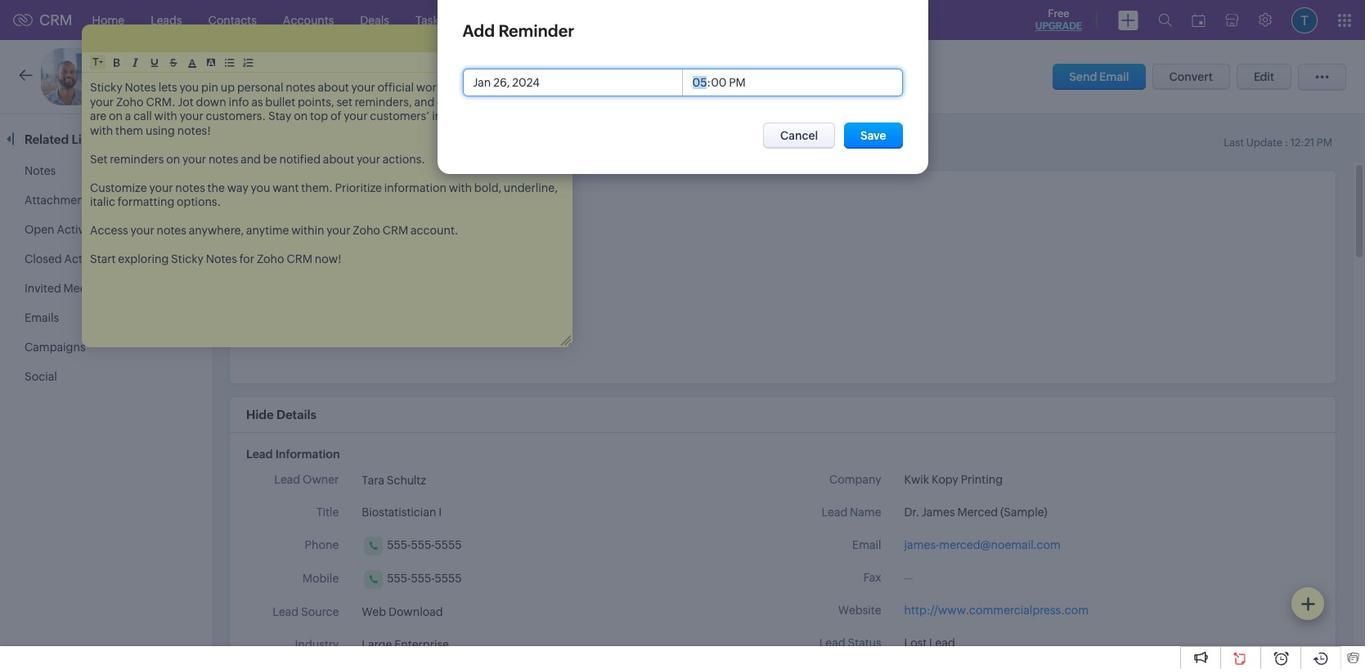 Task type: describe. For each thing, give the bounding box(es) containing it.
for
[[239, 253, 254, 266]]

bold,
[[474, 181, 501, 194]]

hide
[[246, 408, 274, 422]]

minimize image
[[548, 28, 564, 49]]

hide details link
[[246, 408, 317, 422]]

lead owner for email
[[315, 196, 380, 209]]

your down the set
[[344, 110, 368, 123]]

phone for title
[[305, 539, 339, 552]]

-
[[328, 70, 331, 84]]

tasks link
[[402, 0, 458, 40]]

while
[[509, 95, 538, 108]]

555-555-5555 for mobile
[[387, 573, 462, 586]]

calls link
[[533, 0, 585, 40]]

0 vertical spatial lost
[[415, 333, 437, 346]]

create new sticky note image
[[1301, 597, 1315, 612]]

tara schultz for title
[[362, 474, 426, 487]]

anytime
[[246, 224, 289, 237]]

activities for closed activities
[[64, 253, 113, 266]]

attachments link
[[25, 194, 93, 207]]

0 horizontal spatial status
[[346, 333, 380, 346]]

activities for open activities
[[57, 223, 106, 236]]

2 horizontal spatial on
[[294, 110, 308, 123]]

deals
[[360, 13, 389, 27]]

sticky notes lets you pin up personal notes about your official work items from within your zoho crm. jot down info as bullet points, set reminders, and create to-dos while you are on a call with your customers. stay on top of your customers' info before you engage with them using notes!
[[90, 81, 562, 137]]

1 vertical spatial zoho
[[353, 224, 380, 237]]

your up the notes!
[[180, 110, 203, 123]]

related list
[[25, 133, 95, 146]]

about for notes
[[318, 81, 349, 94]]

attachments
[[25, 194, 93, 207]]

notes inside sticky notes lets you pin up personal notes about your official work items from within your zoho crm. jot down info as bullet points, set reminders, and create to-dos while you are on a call with your customers. stay on top of your customers' info before you engage with them using notes!
[[125, 81, 156, 94]]

tasks
[[416, 13, 444, 27]]

1 horizontal spatial lost
[[904, 637, 927, 650]]

list
[[72, 133, 92, 146]]

convert
[[1169, 70, 1213, 83]]

with inside customize your notes the way you want them. prioritize information with bold, underline, italic formatting options.
[[449, 181, 472, 194]]

1 vertical spatial printing
[[961, 474, 1003, 487]]

lead information
[[246, 448, 340, 461]]

crm.
[[146, 95, 176, 108]]

2 horizontal spatial notes
[[206, 253, 237, 266]]

lead source
[[273, 606, 339, 619]]

calls
[[546, 13, 572, 27]]

lead name
[[822, 506, 882, 519]]

http://www.commercialpress.com
[[904, 605, 1089, 618]]

0 vertical spatial james-merced@noemail.com link
[[415, 225, 571, 243]]

search image
[[1158, 13, 1172, 27]]

you up engage
[[540, 95, 560, 108]]

555-555-5555 for phone
[[387, 539, 462, 552]]

a
[[125, 110, 131, 123]]

0 vertical spatial crm
[[39, 11, 72, 29]]

lets
[[158, 81, 177, 94]]

james for dr. james merced (sample)
[[922, 506, 955, 519]]

upgrade
[[1035, 20, 1082, 32]]

underline,
[[504, 181, 558, 194]]

james- for the bottommost james-merced@noemail.com link
[[904, 539, 939, 552]]

account.
[[411, 224, 458, 237]]

notes inside customize your notes the way you want them. prioritize information with bold, underline, italic formatting options.
[[175, 181, 205, 194]]

send email button
[[1053, 64, 1146, 90]]

0 horizontal spatial with
[[90, 124, 113, 137]]

1 vertical spatial within
[[291, 224, 324, 237]]

add
[[463, 21, 495, 40]]

work
[[416, 81, 443, 94]]

notes!
[[177, 124, 211, 137]]

1 horizontal spatial on
[[166, 153, 180, 166]]

notes down formatting
[[157, 224, 186, 237]]

your up exploring
[[131, 224, 154, 237]]

1 vertical spatial lead status
[[820, 637, 882, 650]]

top
[[310, 110, 328, 123]]

are
[[90, 110, 106, 123]]

555- down biostatistician i
[[411, 539, 435, 552]]

profile image
[[1292, 7, 1318, 33]]

biostatistician i
[[362, 506, 442, 519]]

add reminder
[[463, 21, 574, 40]]

1 horizontal spatial kopy
[[932, 474, 959, 487]]

1 horizontal spatial with
[[154, 110, 177, 123]]

details
[[276, 408, 317, 422]]

them.
[[301, 181, 333, 194]]

owner for email
[[343, 196, 380, 209]]

up
[[221, 81, 235, 94]]

sticky inside sticky notes lets you pin up personal notes about your official work items from within your zoho crm. jot down info as bullet points, set reminders, and create to-dos while you are on a call with your customers. stay on top of your customers' info before you engage with them using notes!
[[90, 81, 123, 94]]

dr. james merced (sample)
[[904, 506, 1048, 519]]

mobile
[[302, 573, 339, 586]]

1 horizontal spatial kwik
[[904, 474, 929, 487]]

1 vertical spatial notes
[[25, 164, 56, 178]]

them
[[115, 124, 143, 137]]

james for dr. james merced (sample) - kwik kopy printing
[[137, 66, 186, 85]]

contacts
[[208, 13, 257, 27]]

5555 for phone
[[435, 539, 462, 552]]

within inside sticky notes lets you pin up personal notes about your official work items from within your zoho crm. jot down info as bullet points, set reminders, and create to-dos while you are on a call with your customers. stay on top of your customers' info before you engage with them using notes!
[[504, 81, 537, 94]]

1 horizontal spatial zoho
[[257, 253, 284, 266]]

delete image
[[528, 28, 544, 49]]

1 horizontal spatial status
[[848, 637, 882, 650]]

i
[[439, 506, 442, 519]]

formatting
[[118, 196, 174, 209]]

tara for title
[[362, 474, 384, 487]]

prioritize
[[335, 181, 382, 194]]

about for notified
[[323, 153, 354, 166]]

items
[[445, 81, 474, 94]]

set reminders on your notes and be notified about your actions.
[[90, 153, 425, 166]]

555- down biostatistician
[[387, 539, 411, 552]]

reminders
[[110, 153, 164, 166]]

pin
[[201, 81, 218, 94]]

open activities
[[25, 223, 106, 236]]

options.
[[177, 196, 221, 209]]

0 vertical spatial meetings
[[471, 13, 520, 27]]

free
[[1048, 7, 1070, 20]]

cancel button
[[763, 123, 835, 149]]

james-merced@noemail.com for top james-merced@noemail.com link
[[415, 230, 571, 243]]

bullet
[[265, 95, 295, 108]]

2 horizontal spatial crm
[[383, 224, 408, 237]]

company
[[829, 474, 882, 487]]

stay
[[268, 110, 291, 123]]

search element
[[1149, 0, 1182, 40]]

1 vertical spatial james-merced@noemail.com link
[[904, 537, 1061, 555]]

hide details
[[246, 408, 317, 422]]

schultz for email
[[440, 197, 479, 210]]

notified
[[279, 153, 321, 166]]

deals link
[[347, 0, 402, 40]]

home link
[[79, 0, 138, 40]]

reminders,
[[355, 95, 412, 108]]

create menu image
[[1118, 10, 1139, 30]]

access your notes anywhere, anytime within your zoho crm account.
[[90, 224, 458, 237]]

email inside button
[[1100, 70, 1129, 83]]

engage
[[514, 110, 554, 123]]

information
[[275, 448, 340, 461]]

tara for email
[[415, 197, 437, 210]]

555- up download
[[411, 573, 435, 586]]

owner for title
[[303, 474, 339, 487]]

anywhere,
[[189, 224, 244, 237]]

leads
[[151, 13, 182, 27]]

you inside customize your notes the way you want them. prioritize information with bold, underline, italic formatting options.
[[251, 181, 270, 194]]

set
[[90, 153, 108, 166]]

create menu element
[[1108, 0, 1149, 40]]

5555 for mobile
[[435, 573, 462, 586]]

(sample) for dr. james merced (sample) - kwik kopy printing
[[253, 66, 324, 85]]

update
[[1246, 137, 1283, 149]]

1 horizontal spatial crm
[[287, 253, 312, 266]]

1 vertical spatial lost lead
[[904, 637, 955, 650]]

and inside sticky notes lets you pin up personal notes about your official work items from within your zoho crm. jot down info as bullet points, set reminders, and create to-dos while you are on a call with your customers. stay on top of your customers' info before you engage with them using notes!
[[414, 95, 435, 108]]

meetings link
[[458, 0, 533, 40]]

kwik kopy printing
[[904, 474, 1003, 487]]

invited
[[25, 282, 61, 295]]

1 vertical spatial and
[[241, 153, 261, 166]]

invited meetings link
[[25, 282, 113, 295]]

your inside customize your notes the way you want them. prioritize information with bold, underline, italic formatting options.
[[149, 181, 173, 194]]

timeline
[[338, 131, 386, 145]]

using
[[146, 124, 175, 137]]

want
[[273, 181, 299, 194]]



Task type: vqa. For each thing, say whether or not it's contained in the screenshot.
manager
no



Task type: locate. For each thing, give the bounding box(es) containing it.
0 horizontal spatial lead status
[[318, 333, 380, 346]]

0 horizontal spatial meetings
[[63, 282, 113, 295]]

you up jot
[[179, 81, 199, 94]]

0 vertical spatial lead status
[[318, 333, 380, 346]]

0 vertical spatial (sample)
[[253, 66, 324, 85]]

create
[[437, 95, 470, 108]]

your up the set
[[351, 81, 375, 94]]

notes up options.
[[175, 181, 205, 194]]

with down the crm.
[[154, 110, 177, 123]]

free upgrade
[[1035, 7, 1082, 32]]

italic
[[90, 196, 115, 209]]

0 horizontal spatial on
[[109, 110, 123, 123]]

0 vertical spatial dr.
[[110, 66, 134, 85]]

exploring
[[118, 253, 169, 266]]

kopy
[[363, 70, 392, 84], [932, 474, 959, 487]]

on left top
[[294, 110, 308, 123]]

merced
[[190, 66, 250, 85], [957, 506, 998, 519]]

1 vertical spatial phone
[[305, 539, 339, 552]]

now!
[[315, 253, 342, 266]]

reminder image
[[507, 28, 524, 49]]

0 vertical spatial phone
[[345, 264, 380, 277]]

dr. up "a"
[[110, 66, 134, 85]]

profile element
[[1282, 0, 1328, 40]]

emails
[[25, 312, 59, 325]]

0 horizontal spatial james-merced@noemail.com link
[[415, 225, 571, 243]]

schultz down bold,
[[440, 197, 479, 210]]

1 vertical spatial merced
[[957, 506, 998, 519]]

1 vertical spatial with
[[90, 124, 113, 137]]

activities
[[57, 223, 106, 236], [64, 253, 113, 266]]

0 vertical spatial printing
[[394, 70, 439, 84]]

1 vertical spatial email
[[350, 230, 380, 243]]

0 horizontal spatial dr.
[[110, 66, 134, 85]]

phone right now!
[[345, 264, 380, 277]]

1 vertical spatial sticky
[[171, 253, 204, 266]]

closed activities
[[25, 253, 113, 266]]

(sample) up bullet
[[253, 66, 324, 85]]

official
[[378, 81, 414, 94]]

sticky up are
[[90, 81, 123, 94]]

owner down the prioritize
[[343, 196, 380, 209]]

james- for top james-merced@noemail.com link
[[415, 230, 450, 243]]

kwik right company
[[904, 474, 929, 487]]

1 vertical spatial schultz
[[387, 474, 426, 487]]

0 horizontal spatial info
[[229, 95, 249, 108]]

web
[[362, 606, 386, 619]]

merced for dr. james merced (sample)
[[957, 506, 998, 519]]

5555
[[435, 539, 462, 552], [435, 573, 462, 586]]

555-555-5555 down i
[[387, 539, 462, 552]]

actions.
[[383, 153, 425, 166]]

zoho inside sticky notes lets you pin up personal notes about your official work items from within your zoho crm. jot down info as bullet points, set reminders, and create to-dos while you are on a call with your customers. stay on top of your customers' info before you engage with them using notes!
[[116, 95, 144, 108]]

tara up biostatistician
[[362, 474, 384, 487]]

biostatistician
[[362, 506, 436, 519]]

0 horizontal spatial merced
[[190, 66, 250, 85]]

fax
[[864, 572, 882, 585]]

pm
[[1317, 137, 1333, 149]]

name
[[850, 506, 882, 519]]

0 horizontal spatial crm
[[39, 11, 72, 29]]

1 horizontal spatial (sample)
[[1000, 506, 1048, 519]]

merced@noemail.com
[[450, 230, 571, 243], [939, 539, 1061, 552]]

0 vertical spatial activities
[[57, 223, 106, 236]]

1 vertical spatial james-merced@noemail.com
[[904, 539, 1061, 552]]

0 vertical spatial james-merced@noemail.com
[[415, 230, 571, 243]]

notes up the
[[208, 153, 238, 166]]

within up now!
[[291, 224, 324, 237]]

your up now!
[[327, 224, 350, 237]]

tara schultz up 'account.'
[[415, 197, 479, 210]]

tara down information
[[415, 197, 437, 210]]

related
[[25, 133, 69, 146]]

merced@noemail.com down the underline,
[[450, 230, 571, 243]]

on down using
[[166, 153, 180, 166]]

activities down access
[[64, 253, 113, 266]]

None text field
[[683, 70, 902, 96]]

sticky down anywhere,
[[171, 253, 204, 266]]

owner down 'information'
[[303, 474, 339, 487]]

activities up closed activities link on the left of page
[[57, 223, 106, 236]]

0 vertical spatial zoho
[[116, 95, 144, 108]]

0 vertical spatial status
[[346, 333, 380, 346]]

0 horizontal spatial email
[[350, 230, 380, 243]]

1 vertical spatial 5555
[[435, 573, 462, 586]]

dr. james merced (sample) - kwik kopy printing
[[110, 66, 439, 85]]

(sample) down "kwik kopy printing"
[[1000, 506, 1048, 519]]

merced down "kwik kopy printing"
[[957, 506, 998, 519]]

1 vertical spatial info
[[432, 110, 453, 123]]

james-merced@noemail.com link down bold,
[[415, 225, 571, 243]]

crm
[[39, 11, 72, 29], [383, 224, 408, 237], [287, 253, 312, 266]]

you right way
[[251, 181, 270, 194]]

email down name
[[852, 539, 882, 552]]

5555 up download
[[435, 573, 462, 586]]

555-555-5555
[[387, 539, 462, 552], [387, 573, 462, 586]]

0 horizontal spatial james
[[137, 66, 186, 85]]

zoho up "a"
[[116, 95, 144, 108]]

with left bold,
[[449, 181, 472, 194]]

the
[[207, 181, 225, 194]]

lead owner for title
[[274, 474, 339, 487]]

1 vertical spatial james-
[[904, 539, 939, 552]]

zoho down the prioritize
[[353, 224, 380, 237]]

1 horizontal spatial james-merced@noemail.com
[[904, 539, 1061, 552]]

email for the bottommost james-merced@noemail.com link
[[852, 539, 882, 552]]

and left 'be'
[[241, 153, 261, 166]]

email right send
[[1100, 70, 1129, 83]]

james- down dr. james merced (sample)
[[904, 539, 939, 552]]

campaigns
[[25, 341, 86, 354]]

lost lead
[[415, 333, 466, 346], [904, 637, 955, 650]]

1 vertical spatial merced@noemail.com
[[939, 539, 1061, 552]]

tara schultz up biostatistician
[[362, 474, 426, 487]]

1 555-555-5555 from the top
[[387, 539, 462, 552]]

sticky
[[90, 81, 123, 94], [171, 253, 204, 266]]

schultz for title
[[387, 474, 426, 487]]

1 horizontal spatial james-
[[904, 539, 939, 552]]

large
[[362, 639, 392, 652]]

source
[[301, 606, 339, 619]]

of
[[331, 110, 342, 123]]

printing up reminders,
[[394, 70, 439, 84]]

crm left now!
[[287, 253, 312, 266]]

1 horizontal spatial james-merced@noemail.com link
[[904, 537, 1061, 555]]

about up the set
[[318, 81, 349, 94]]

1 horizontal spatial tara
[[415, 197, 437, 210]]

lead owner down 'information'
[[274, 474, 339, 487]]

1 vertical spatial 555-555-5555
[[387, 573, 462, 586]]

0 horizontal spatial zoho
[[116, 95, 144, 108]]

social link
[[25, 371, 57, 384]]

0 horizontal spatial lost lead
[[415, 333, 466, 346]]

0 vertical spatial james-
[[415, 230, 450, 243]]

be
[[263, 153, 277, 166]]

555- up web download
[[387, 573, 411, 586]]

james-merced@noemail.com down bold,
[[415, 230, 571, 243]]

personal
[[237, 81, 283, 94]]

printing
[[394, 70, 439, 84], [961, 474, 1003, 487]]

notes up the crm.
[[125, 81, 156, 94]]

crm left home
[[39, 11, 72, 29]]

2 horizontal spatial zoho
[[353, 224, 380, 237]]

large enterprise
[[362, 639, 449, 652]]

crm left 'account.'
[[383, 224, 408, 237]]

about inside sticky notes lets you pin up personal notes about your official work items from within your zoho crm. jot down info as bullet points, set reminders, and create to-dos while you are on a call with your customers. stay on top of your customers' info before you engage with them using notes!
[[318, 81, 349, 94]]

meetings down the start
[[63, 282, 113, 295]]

kwik right -
[[334, 70, 361, 84]]

call
[[133, 110, 152, 123]]

your up formatting
[[149, 181, 173, 194]]

2 vertical spatial zoho
[[257, 253, 284, 266]]

merced for dr. james merced (sample) - kwik kopy printing
[[190, 66, 250, 85]]

dr. for dr. james merced (sample) - kwik kopy printing
[[110, 66, 134, 85]]

email down the prioritize
[[350, 230, 380, 243]]

0 horizontal spatial and
[[241, 153, 261, 166]]

1 horizontal spatial schultz
[[440, 197, 479, 210]]

email for top james-merced@noemail.com link
[[350, 230, 380, 243]]

2 5555 from the top
[[435, 573, 462, 586]]

1 horizontal spatial meetings
[[471, 13, 520, 27]]

campaigns link
[[25, 341, 86, 354]]

james down "kwik kopy printing"
[[922, 506, 955, 519]]

and
[[414, 95, 435, 108], [241, 153, 261, 166]]

1 vertical spatial activities
[[64, 253, 113, 266]]

5555 down i
[[435, 539, 462, 552]]

phone down title on the left bottom of the page
[[305, 539, 339, 552]]

0 vertical spatial lost lead
[[415, 333, 466, 346]]

merced@noemail.com for the bottommost james-merced@noemail.com link
[[939, 539, 1061, 552]]

james-
[[415, 230, 450, 243], [904, 539, 939, 552]]

last update : 12:21 pm
[[1224, 137, 1333, 149]]

1 horizontal spatial james
[[922, 506, 955, 519]]

meetings up reminder 'image' at the left top
[[471, 13, 520, 27]]

1 vertical spatial dr.
[[904, 506, 920, 519]]

0 vertical spatial sticky
[[90, 81, 123, 94]]

kwik inside dr. james merced (sample) - kwik kopy printing
[[334, 70, 361, 84]]

start exploring sticky notes for zoho crm now!
[[90, 253, 342, 266]]

1 vertical spatial lead owner
[[274, 474, 339, 487]]

set
[[337, 95, 352, 108]]

notes inside sticky notes lets you pin up personal notes about your official work items from within your zoho crm. jot down info as bullet points, set reminders, and create to-dos while you are on a call with your customers. stay on top of your customers' info before you engage with them using notes!
[[286, 81, 316, 94]]

convert button
[[1152, 64, 1230, 90]]

0 vertical spatial james
[[137, 66, 186, 85]]

0 horizontal spatial owner
[[303, 474, 339, 487]]

from
[[477, 81, 502, 94]]

enterprise
[[394, 639, 449, 652]]

kopy inside dr. james merced (sample) - kwik kopy printing
[[363, 70, 392, 84]]

0 horizontal spatial merced@noemail.com
[[450, 230, 571, 243]]

info
[[229, 95, 249, 108], [432, 110, 453, 123]]

(sample) for dr. james merced (sample)
[[1000, 506, 1048, 519]]

tara schultz for email
[[415, 197, 479, 210]]

1 horizontal spatial info
[[432, 110, 453, 123]]

:
[[1285, 137, 1288, 149]]

1 5555 from the top
[[435, 539, 462, 552]]

overview
[[249, 131, 303, 145]]

kopy up dr. james merced (sample)
[[932, 474, 959, 487]]

0 vertical spatial info
[[229, 95, 249, 108]]

customers.
[[206, 110, 266, 123]]

555-555-5555 up download
[[387, 573, 462, 586]]

customers'
[[370, 110, 430, 123]]

customize your notes the way you want them. prioritize information with bold, underline, italic formatting options.
[[90, 181, 560, 209]]

calendar image
[[1192, 13, 1206, 27]]

printing inside dr. james merced (sample) - kwik kopy printing
[[394, 70, 439, 84]]

lead
[[315, 196, 341, 209], [318, 333, 344, 346], [440, 333, 466, 346], [246, 448, 273, 461], [274, 474, 300, 487], [822, 506, 848, 519], [273, 606, 299, 619], [820, 637, 846, 650], [929, 637, 955, 650]]

lead owner down the prioritize
[[315, 196, 380, 209]]

phone for email
[[345, 264, 380, 277]]

1 horizontal spatial and
[[414, 95, 435, 108]]

0 vertical spatial merced@noemail.com
[[450, 230, 571, 243]]

closed activities link
[[25, 253, 113, 266]]

status
[[346, 333, 380, 346], [848, 637, 882, 650]]

0 horizontal spatial james-
[[415, 230, 450, 243]]

0 vertical spatial schultz
[[440, 197, 479, 210]]

start
[[90, 253, 116, 266]]

555-
[[387, 539, 411, 552], [411, 539, 435, 552], [387, 573, 411, 586], [411, 573, 435, 586]]

tara
[[415, 197, 437, 210], [362, 474, 384, 487]]

1 vertical spatial kopy
[[932, 474, 959, 487]]

with down are
[[90, 124, 113, 137]]

notes left for
[[206, 253, 237, 266]]

1 horizontal spatial owner
[[343, 196, 380, 209]]

contacts link
[[195, 0, 270, 40]]

dr. right name
[[904, 506, 920, 519]]

dr. for dr. james merced (sample)
[[904, 506, 920, 519]]

2 vertical spatial with
[[449, 181, 472, 194]]

and down "work"
[[414, 95, 435, 108]]

kwik
[[334, 70, 361, 84], [904, 474, 929, 487]]

0 horizontal spatial kopy
[[363, 70, 392, 84]]

merced up down
[[190, 66, 250, 85]]

as
[[251, 95, 263, 108]]

1 horizontal spatial printing
[[961, 474, 1003, 487]]

within up while
[[504, 81, 537, 94]]

1 vertical spatial crm
[[383, 224, 408, 237]]

1 horizontal spatial merced@noemail.com
[[939, 539, 1061, 552]]

2 555-555-5555 from the top
[[387, 573, 462, 586]]

1 vertical spatial kwik
[[904, 474, 929, 487]]

james-merced@noemail.com
[[415, 230, 571, 243], [904, 539, 1061, 552]]

lost
[[415, 333, 437, 346], [904, 637, 927, 650]]

lead status
[[318, 333, 380, 346], [820, 637, 882, 650]]

james-merced@noemail.com down dr. james merced (sample)
[[904, 539, 1061, 552]]

MMM D, YYYY text field
[[463, 70, 683, 96]]

open
[[25, 223, 54, 236]]

1 horizontal spatial sticky
[[171, 253, 204, 266]]

send email
[[1069, 70, 1129, 83]]

1 vertical spatial owner
[[303, 474, 339, 487]]

0 horizontal spatial within
[[291, 224, 324, 237]]

0 horizontal spatial lost
[[415, 333, 437, 346]]

your up are
[[90, 95, 114, 108]]

save button
[[844, 123, 903, 149]]

notes up the points,
[[286, 81, 316, 94]]

0 vertical spatial tara
[[415, 197, 437, 210]]

james-merced@noemail.com for the bottommost james-merced@noemail.com link
[[904, 539, 1061, 552]]

notes down related
[[25, 164, 56, 178]]

james- down information
[[415, 230, 450, 243]]

kopy up reminders,
[[363, 70, 392, 84]]

schultz up biostatistician i
[[387, 474, 426, 487]]

1 vertical spatial james
[[922, 506, 955, 519]]

1 vertical spatial (sample)
[[1000, 506, 1048, 519]]

http://www.commercialpress.com link
[[904, 605, 1089, 618]]

way
[[227, 181, 248, 194]]

0 horizontal spatial james-merced@noemail.com
[[415, 230, 571, 243]]

james-merced@noemail.com link down dr. james merced (sample)
[[904, 537, 1061, 555]]

meetings
[[471, 13, 520, 27], [63, 282, 113, 295]]

access
[[90, 224, 128, 237]]

merced@noemail.com down dr. james merced (sample)
[[939, 539, 1061, 552]]

zoho right for
[[257, 253, 284, 266]]

about down timeline
[[323, 153, 354, 166]]

1 horizontal spatial notes
[[125, 81, 156, 94]]

1 horizontal spatial within
[[504, 81, 537, 94]]

0 vertical spatial 555-555-5555
[[387, 539, 462, 552]]

leads link
[[138, 0, 195, 40]]

0 vertical spatial with
[[154, 110, 177, 123]]

your down timeline link
[[357, 153, 380, 166]]

printing up dr. james merced (sample)
[[961, 474, 1003, 487]]

jot
[[178, 95, 194, 108]]

0 horizontal spatial schultz
[[387, 474, 426, 487]]

info up customers.
[[229, 95, 249, 108]]

2 vertical spatial email
[[852, 539, 882, 552]]

james up the crm.
[[137, 66, 186, 85]]

accounts link
[[270, 0, 347, 40]]

1 horizontal spatial dr.
[[904, 506, 920, 519]]

info down create
[[432, 110, 453, 123]]

0 vertical spatial kwik
[[334, 70, 361, 84]]

you down dos on the top left
[[492, 110, 512, 123]]

1 vertical spatial tara
[[362, 474, 384, 487]]

on left "a"
[[109, 110, 123, 123]]

merced@noemail.com for top james-merced@noemail.com link
[[450, 230, 571, 243]]

0 horizontal spatial kwik
[[334, 70, 361, 84]]

your down the notes!
[[182, 153, 206, 166]]



